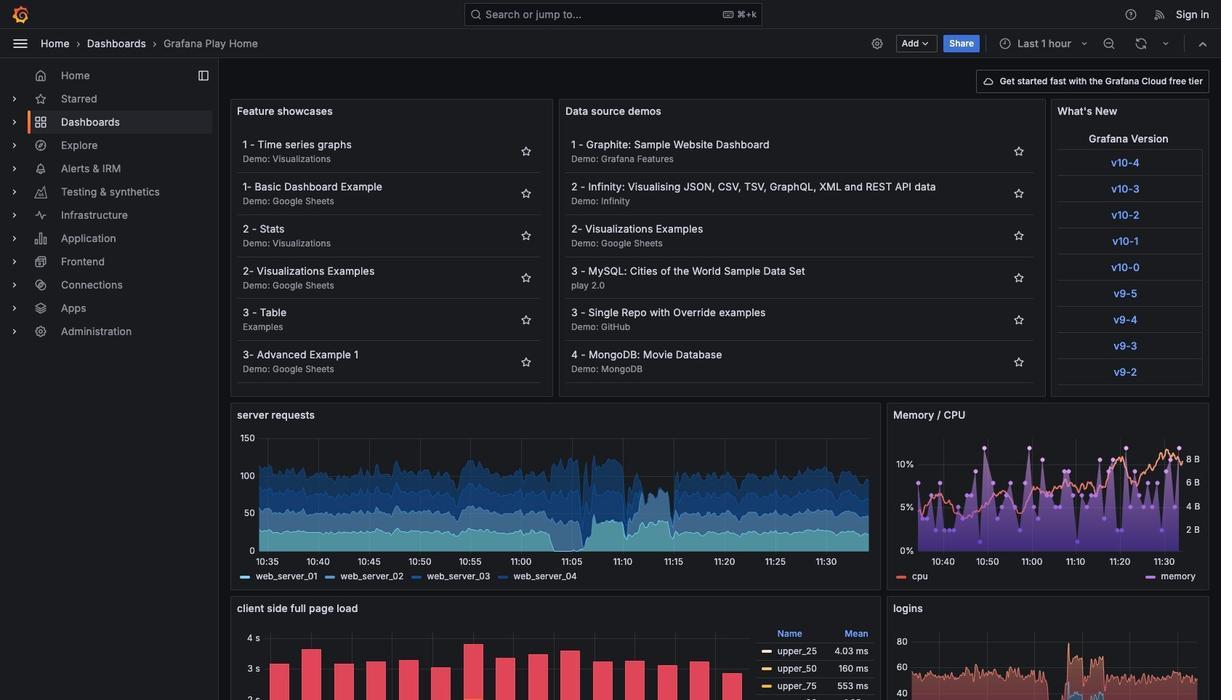Task type: vqa. For each thing, say whether or not it's contained in the screenshot.
News icon
yes



Task type: locate. For each thing, give the bounding box(es) containing it.
expand section explore image
[[9, 140, 20, 151]]

expand section administration image
[[9, 326, 20, 337]]

zoom out time range image
[[1103, 37, 1116, 50]]

1 vertical spatial mark "2- visualizations examples" as favorite image
[[521, 272, 532, 284]]

navigation element
[[0, 58, 218, 355]]

expand section frontend image
[[9, 256, 20, 268]]

mark "2- visualizations examples" as favorite image up mark "3 - table" as favorite icon
[[521, 272, 532, 284]]

mark "2- visualizations examples" as favorite image
[[1014, 230, 1025, 242], [521, 272, 532, 284]]

mark "2 - infinity: visualising json, csv, tsv, graphql, xml and rest api data" as favorite image
[[1014, 188, 1025, 199]]

undock menu image
[[198, 70, 209, 81]]

0 vertical spatial mark "2- visualizations examples" as favorite image
[[1014, 230, 1025, 242]]

expand section apps image
[[9, 303, 20, 314]]

expand section infrastructure image
[[9, 209, 20, 221]]

mark "1- basic dashboard example" as favorite image
[[521, 188, 532, 199]]

mark "1 -  time series graphs" as favorite image
[[521, 146, 532, 157]]

mark "3- advanced example 1" as favorite image
[[521, 356, 532, 368]]

refresh dashboard image
[[1135, 37, 1148, 50]]

mark "3 - table" as favorite image
[[521, 314, 532, 326]]

mark "2- visualizations examples" as favorite image down mark "2 - infinity: visualising json, csv, tsv, graphql, xml and rest api data" as favorite icon
[[1014, 230, 1025, 242]]

expand section starred image
[[9, 93, 20, 105]]

1 horizontal spatial mark "2- visualizations examples" as favorite image
[[1014, 230, 1025, 242]]

mark "1 - graphite: sample website dashboard" as favorite image
[[1014, 146, 1025, 157]]



Task type: describe. For each thing, give the bounding box(es) containing it.
dashboard settings image
[[871, 37, 884, 50]]

mark "2 - stats" as favorite image
[[521, 230, 532, 242]]

mark "4 - mongodb: movie database" as favorite image
[[1014, 356, 1025, 368]]

expand section connections image
[[9, 279, 20, 291]]

expand section testing & synthetics image
[[9, 186, 20, 198]]

mark "3 - mysql: cities of the world sample data set" as favorite image
[[1014, 272, 1025, 284]]

auto refresh turned off. choose refresh time interval image
[[1161, 37, 1172, 49]]

expand section dashboards image
[[9, 116, 20, 128]]

grafana image
[[12, 5, 29, 23]]

help image
[[1125, 8, 1138, 21]]

news image
[[1154, 8, 1167, 21]]

close menu image
[[12, 35, 29, 52]]

mark "3 - single repo with override examples" as favorite image
[[1014, 314, 1025, 326]]

0 horizontal spatial mark "2- visualizations examples" as favorite image
[[521, 272, 532, 284]]

expand section application image
[[9, 233, 20, 244]]

expand section alerts & irm image
[[9, 163, 20, 175]]



